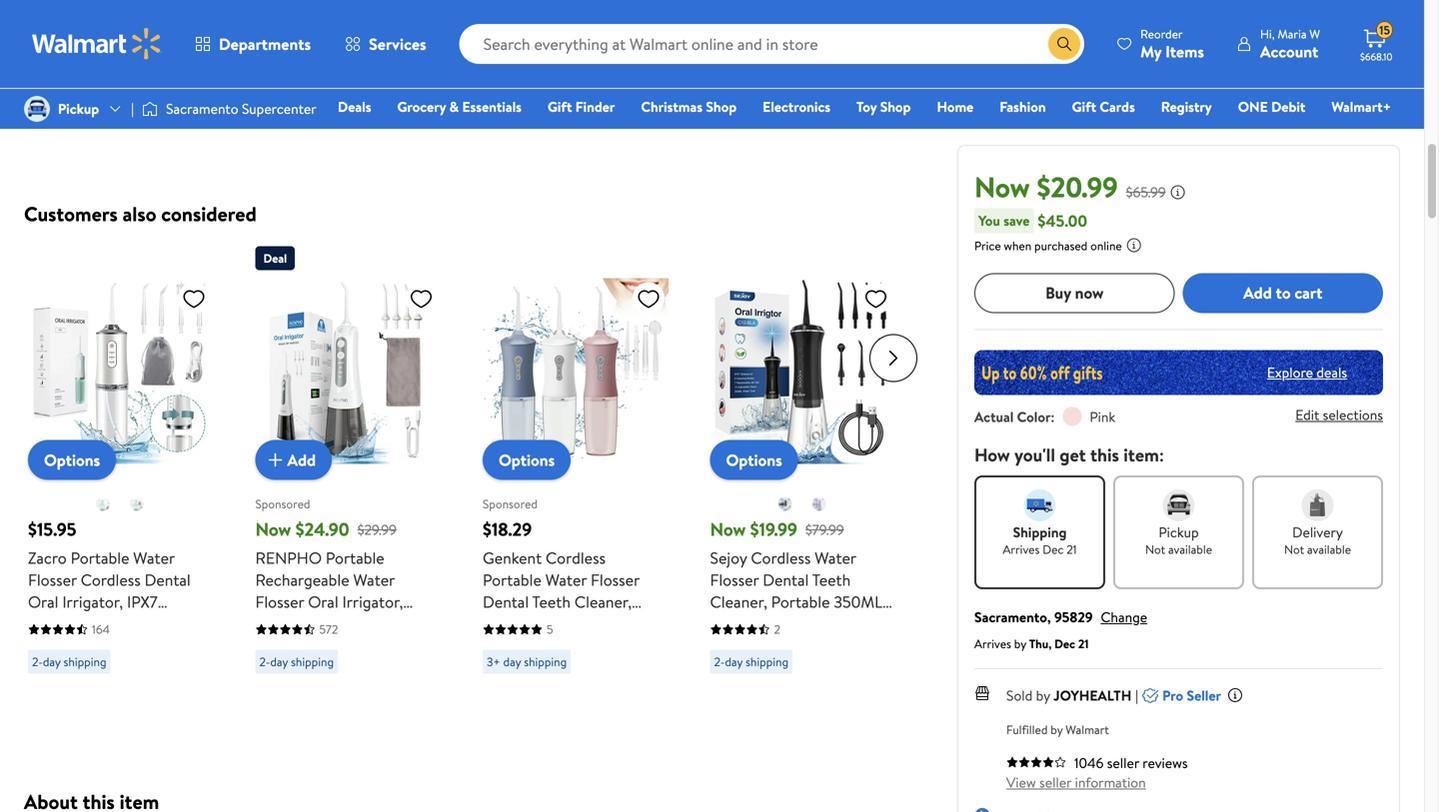 Task type: vqa. For each thing, say whether or not it's contained in the screenshot.
In-
no



Task type: describe. For each thing, give the bounding box(es) containing it.
arrives inside the shipping arrives dec 21
[[1003, 541, 1040, 558]]

dec inside sacramento, 95829 change arrives by thu, dec 21
[[1055, 636, 1076, 653]]

my
[[1141, 40, 1162, 62]]

now $19.99 $79.99 sejoy cordless water flosser dental teeth cleaner, portable 350ml tank diy mode rechargeable dental oral irrigator for home and travel, 5 modes irrigate, 7 jet tips
[[710, 517, 889, 723]]

purple image
[[811, 496, 827, 512]]

walmart+ link
[[1323, 96, 1401, 117]]

product group containing 4950
[[255, 0, 439, 140]]

2-day shipping up travel,
[[714, 654, 789, 671]]

flosser inside the sponsored $18.29 genkent cordless portable water flosser dental teeth cleaner, professional rechargeabl oral irrigator with 4 jets and 300ml tank, pink
[[591, 569, 640, 591]]

tank
[[710, 613, 741, 635]]

white inside $15.95 zacro portable water flosser cordless dental oral irrigator, ipx7 waterproof water pick teeth cleaner for travel home use, 220ml, white
[[159, 657, 200, 679]]

2- right travel
[[259, 654, 270, 671]]

dental up mode
[[763, 569, 809, 591]]

available for delivery
[[1308, 541, 1352, 558]]

one debit link
[[1229, 96, 1315, 117]]

pickup for pickup
[[58, 99, 99, 118]]

genkent
[[483, 547, 542, 569]]

shipping down 572
[[291, 654, 334, 671]]

deals
[[1317, 363, 1348, 382]]

1046
[[1075, 754, 1104, 773]]

shipping down 164
[[64, 654, 106, 671]]

product group containing $15.95
[[28, 238, 214, 682]]

21 inside the shipping arrives dec 21
[[1067, 541, 1077, 558]]

cleaner, for $19.99
[[710, 591, 768, 613]]

$18.29
[[483, 517, 532, 542]]

flosser inside $15.95 zacro portable water flosser cordless dental oral irrigator, ipx7 waterproof water pick teeth cleaner for travel home use, 220ml, white
[[28, 569, 77, 591]]

2- up travel,
[[714, 654, 725, 671]]

water inside sponsored now $24.90 $29.99 renpho portable rechargeable water flosser oral irrigator, white
[[353, 569, 395, 591]]

finder
[[576, 97, 615, 116]]

0 horizontal spatial |
[[131, 99, 134, 118]]

&
[[449, 97, 459, 116]]

by inside sacramento, 95829 change arrives by thu, dec 21
[[1014, 636, 1027, 653]]

4950
[[319, 48, 347, 65]]

hi, maria w account
[[1261, 25, 1321, 62]]

irrigator inside the sponsored $18.29 genkent cordless portable water flosser dental teeth cleaner, professional rechargeabl oral irrigator with 4 jets and 300ml tank, pink
[[517, 635, 575, 657]]

$668.10
[[1361, 50, 1393, 63]]

not for delivery
[[1285, 541, 1305, 558]]

pink inside the sponsored $18.29 genkent cordless portable water flosser dental teeth cleaner, professional rechargeabl oral irrigator with 4 jets and 300ml tank, pink
[[603, 657, 633, 679]]

dental inside $15.95 zacro portable water flosser cordless dental oral irrigator, ipx7 waterproof water pick teeth cleaner for travel home use, 220ml, white
[[145, 569, 191, 591]]

debit
[[1272, 97, 1306, 116]]

search icon image
[[1057, 36, 1073, 52]]

change
[[1101, 608, 1148, 627]]

diy
[[745, 613, 770, 635]]

fulfilled
[[1007, 722, 1048, 739]]

$79.99
[[806, 520, 844, 540]]

add to favorites list, renpho portable rechargeable water flosser oral irrigator, white image
[[409, 286, 433, 311]]

gift for gift cards
[[1072, 97, 1097, 116]]

deal
[[263, 250, 287, 267]]

5 inside now $19.99 $79.99 sejoy cordless water flosser dental teeth cleaner, portable 350ml tank diy mode rechargeable dental oral irrigator for home and travel, 5 modes irrigate, 7 jet tips
[[758, 679, 767, 701]]

options for $18.29
[[499, 449, 555, 471]]

intent image for delivery image
[[1302, 490, 1334, 522]]

seller
[[1187, 686, 1222, 706]]

sold
[[1007, 686, 1033, 706]]

add to favorites list, genkent cordless portable water flosser dental teeth cleaner, professional rechargeabl oral irrigator with 4 jets and 300ml tank, pink image
[[637, 286, 661, 311]]

one debit
[[1238, 97, 1306, 116]]

portable inside $15.95 zacro portable water flosser cordless dental oral irrigator, ipx7 waterproof water pick teeth cleaner for travel home use, 220ml, white
[[71, 547, 129, 569]]

genkent cordless portable water flosser dental teeth cleaner, professional rechargeabl oral irrigator with 4 jets and 300ml tank, pink image
[[483, 278, 669, 464]]

edit selections button
[[1296, 405, 1384, 425]]

also
[[123, 200, 156, 228]]

intent image for shipping image
[[1024, 490, 1056, 522]]

services
[[369, 33, 426, 55]]

water right 164
[[112, 613, 154, 635]]

flosser inside now $19.99 $79.99 sejoy cordless water flosser dental teeth cleaner, portable 350ml tank diy mode rechargeable dental oral irrigator for home and travel, 5 modes irrigate, 7 jet tips
[[710, 569, 759, 591]]

2-day shipping down walmart site-wide search box
[[714, 80, 789, 97]]

now for now $19.99 $79.99 sejoy cordless water flosser dental teeth cleaner, portable 350ml tank diy mode rechargeable dental oral irrigator for home and travel, 5 modes irrigate, 7 jet tips
[[710, 517, 746, 542]]

not for pickup
[[1146, 541, 1166, 558]]

add to favorites list, zacro portable water flosser cordless dental oral irrigator, ipx7 waterproof water pick teeth cleaner for travel home use, 220ml, white image
[[182, 286, 206, 311]]

to
[[1276, 282, 1291, 304]]

2- right christmas
[[714, 80, 725, 97]]

shipping down professional at the left bottom of page
[[524, 654, 567, 671]]

irrigate,
[[821, 679, 876, 701]]

cleaner
[[70, 635, 124, 657]]

oral inside now $19.99 $79.99 sejoy cordless water flosser dental teeth cleaner, portable 350ml tank diy mode rechargeable dental oral irrigator for home and travel, 5 modes irrigate, 7 jet tips
[[858, 635, 889, 657]]

oral inside $15.95 zacro portable water flosser cordless dental oral irrigator, ipx7 waterproof water pick teeth cleaner for travel home use, 220ml, white
[[28, 591, 58, 613]]

white image
[[129, 496, 145, 512]]

use,
[[74, 657, 104, 679]]

2- down waterproof
[[32, 654, 43, 671]]

2-day shipping down 80 on the left top of page
[[487, 80, 561, 97]]

3+ day shipping
[[487, 654, 567, 671]]

2-day shipping down waterproof
[[32, 654, 106, 671]]

rechargeable inside now $19.99 $79.99 sejoy cordless water flosser dental teeth cleaner, portable 350ml tank diy mode rechargeable dental oral irrigator for home and travel, 5 modes irrigate, 7 jet tips
[[710, 635, 804, 657]]

pick
[[157, 613, 186, 635]]

grocery & essentials link
[[388, 96, 531, 117]]

sacramento supercenter
[[166, 99, 317, 118]]

renpho
[[255, 547, 322, 569]]

zacro
[[28, 547, 67, 569]]

christmas shop link
[[632, 96, 746, 117]]

joyhealth
[[1054, 686, 1132, 706]]

4.2266 stars out of 5, based on 1046 seller reviews element
[[1007, 757, 1067, 769]]

product group containing $18.29
[[483, 238, 669, 682]]

product group containing 80
[[483, 0, 666, 172]]

1-day shipping
[[259, 80, 332, 97]]

2-day shipping down "walmart" image
[[32, 80, 106, 97]]

sejoy
[[710, 547, 747, 569]]

21 inside sacramento, 95829 change arrives by thu, dec 21
[[1078, 636, 1089, 653]]

home link
[[928, 96, 983, 117]]

maria
[[1278, 25, 1307, 42]]

for inside $15.95 zacro portable water flosser cordless dental oral irrigator, ipx7 waterproof water pick teeth cleaner for travel home use, 220ml, white
[[128, 635, 148, 657]]

2-day shipping down 572
[[259, 654, 334, 671]]

delivery not available
[[1285, 523, 1352, 558]]

electronics link
[[754, 96, 840, 117]]

0 vertical spatial pink
[[1090, 407, 1116, 427]]

shipping
[[1013, 523, 1067, 542]]

2
[[774, 621, 781, 638]]

oral inside sponsored now $24.90 $29.99 renpho portable rechargeable water flosser oral irrigator, white
[[308, 591, 339, 613]]

travel,
[[710, 679, 754, 701]]

view seller information link
[[1007, 773, 1146, 793]]

irrigator, inside sponsored now $24.90 $29.99 renpho portable rechargeable water flosser oral irrigator, white
[[342, 591, 403, 613]]

add to cart image
[[263, 448, 287, 472]]

walmart
[[1066, 722, 1110, 739]]

view
[[1007, 773, 1036, 793]]

registry link
[[1152, 96, 1221, 117]]

water inside now $19.99 $79.99 sejoy cordless water flosser dental teeth cleaner, portable 350ml tank diy mode rechargeable dental oral irrigator for home and travel, 5 modes irrigate, 7 jet tips
[[815, 547, 856, 569]]

essentials
[[462, 97, 522, 116]]

gift for gift finder
[[548, 97, 572, 116]]

3+
[[487, 654, 500, 671]]

items
[[1166, 40, 1205, 62]]

modes
[[771, 679, 817, 701]]

1-
[[259, 80, 268, 97]]

how
[[975, 443, 1010, 468]]

sponsored now $24.90 $29.99 renpho portable rechargeable water flosser oral irrigator, white
[[255, 496, 403, 635]]

cordless inside the sponsored $18.29 genkent cordless portable water flosser dental teeth cleaner, professional rechargeabl oral irrigator with 4 jets and 300ml tank, pink
[[546, 547, 606, 569]]

reorder
[[1141, 25, 1183, 42]]

cards
[[1100, 97, 1135, 116]]

delivery
[[1293, 523, 1343, 542]]

shipping arrives dec 21
[[1003, 523, 1077, 558]]

jets
[[625, 635, 653, 657]]

supercenter
[[242, 99, 317, 118]]

options link for $15.95
[[28, 440, 116, 480]]

walmart+
[[1332, 97, 1392, 116]]

shop for toy shop
[[880, 97, 911, 116]]

purchased
[[1035, 237, 1088, 254]]

save
[[1004, 211, 1030, 230]]

jet
[[710, 701, 732, 723]]

2 53 from the left
[[774, 48, 787, 65]]

164
[[92, 621, 110, 638]]

color
[[1017, 407, 1051, 427]]

learn more about strikethrough prices image
[[1170, 184, 1186, 200]]

gift cards link
[[1063, 96, 1144, 117]]

with
[[578, 635, 608, 657]]

1 53 from the left
[[92, 48, 105, 65]]

explore deals link
[[1259, 355, 1356, 390]]

this
[[1091, 443, 1120, 468]]

water inside the sponsored $18.29 genkent cordless portable water flosser dental teeth cleaner, professional rechargeabl oral irrigator with 4 jets and 300ml tank, pink
[[546, 569, 587, 591]]

you
[[979, 211, 1001, 230]]

grocery
[[397, 97, 446, 116]]

view seller information
[[1007, 773, 1146, 793]]

grocery & essentials
[[397, 97, 522, 116]]

300ml
[[512, 657, 561, 679]]

explore deals
[[1267, 363, 1348, 382]]



Task type: locate. For each thing, give the bounding box(es) containing it.
pickup down intent image for pickup
[[1159, 523, 1199, 542]]

and left 300ml
[[483, 657, 508, 679]]

1 available from the left
[[1169, 541, 1213, 558]]

options up $18.29
[[499, 449, 555, 471]]

1 vertical spatial 5
[[758, 679, 767, 701]]

dec inside the shipping arrives dec 21
[[1043, 541, 1064, 558]]

teeth down genkent
[[532, 591, 571, 613]]

portable up professional at the left bottom of page
[[483, 569, 542, 591]]

electronics
[[763, 97, 831, 116]]

2 vertical spatial by
[[1051, 722, 1063, 739]]

1 vertical spatial pickup
[[1159, 523, 1199, 542]]

0 horizontal spatial for
[[128, 635, 148, 657]]

2 shop from the left
[[880, 97, 911, 116]]

cleaner, inside the sponsored $18.29 genkent cordless portable water flosser dental teeth cleaner, professional rechargeabl oral irrigator with 4 jets and 300ml tank, pink
[[575, 591, 632, 613]]

by for fulfilled
[[1051, 722, 1063, 739]]

0 vertical spatial 5
[[547, 621, 553, 638]]

and inside now $19.99 $79.99 sejoy cordless water flosser dental teeth cleaner, portable 350ml tank diy mode rechargeable dental oral irrigator for home and travel, 5 modes irrigate, 7 jet tips
[[842, 657, 867, 679]]

1 horizontal spatial now
[[710, 517, 746, 542]]

| left the sacramento
[[131, 99, 134, 118]]

sponsored for $18.29
[[483, 496, 538, 513]]

1 horizontal spatial gift
[[1072, 97, 1097, 116]]

shipping down "walmart" image
[[64, 80, 106, 97]]

for down 2 at the right
[[771, 657, 792, 679]]

0 horizontal spatial irrigator
[[517, 635, 575, 657]]

home left fashion link
[[937, 97, 974, 116]]

oral up 7 in the bottom of the page
[[858, 635, 889, 657]]

intent image for pickup image
[[1163, 490, 1195, 522]]

2 irrigator, from the left
[[342, 591, 403, 613]]

shipping
[[64, 80, 106, 97], [289, 80, 332, 97], [518, 80, 561, 97], [746, 80, 789, 97], [64, 654, 106, 671], [291, 654, 334, 671], [524, 654, 567, 671], [746, 654, 789, 671]]

christmas
[[641, 97, 703, 116]]

available
[[1169, 541, 1213, 558], [1308, 541, 1352, 558]]

available inside delivery not available
[[1308, 541, 1352, 558]]

1 horizontal spatial 5
[[758, 679, 767, 701]]

gift left cards
[[1072, 97, 1097, 116]]

services button
[[328, 20, 443, 68]]

1 vertical spatial add
[[287, 449, 316, 471]]

cordless inside $15.95 zacro portable water flosser cordless dental oral irrigator, ipx7 waterproof water pick teeth cleaner for travel home use, 220ml, white
[[81, 569, 141, 591]]

2 horizontal spatial cordless
[[751, 547, 811, 569]]

by right sold
[[1036, 686, 1051, 706]]

sejoy cordless water flosser dental teeth cleaner, portable 350ml tank diy mode rechargeable dental oral irrigator for home and travel, 5 modes irrigate, 7 jet tips image
[[710, 278, 896, 464]]

21 down 95829
[[1078, 636, 1089, 653]]

buy now
[[1046, 282, 1104, 304]]

one
[[1238, 97, 1268, 116]]

white inside sponsored now $24.90 $29.99 renpho portable rechargeable water flosser oral irrigator, white
[[255, 613, 296, 635]]

0 horizontal spatial options
[[44, 449, 100, 471]]

seller for view
[[1040, 773, 1072, 793]]

customers also considered
[[24, 200, 257, 228]]

options link up black icon
[[710, 440, 798, 480]]

by for sold
[[1036, 686, 1051, 706]]

$45.00
[[1038, 210, 1088, 232]]

irrigator up tips
[[710, 657, 768, 679]]

gift left finder
[[548, 97, 572, 116]]

1 horizontal spatial sponsored
[[483, 496, 538, 513]]

dental up pick
[[145, 569, 191, 591]]

cordless right genkent
[[546, 547, 606, 569]]

0 vertical spatial add
[[1244, 282, 1272, 304]]

5 right travel,
[[758, 679, 767, 701]]

0 horizontal spatial available
[[1169, 541, 1213, 558]]

pro
[[1163, 686, 1184, 706]]

0 horizontal spatial options link
[[28, 440, 116, 480]]

2 options from the left
[[499, 449, 555, 471]]

|
[[131, 99, 134, 118], [1136, 686, 1139, 706]]

ipx7
[[127, 591, 158, 613]]

not
[[1146, 541, 1166, 558], [1285, 541, 1305, 558]]

now $20.99
[[975, 167, 1118, 206]]

1 not from the left
[[1146, 541, 1166, 558]]

1 horizontal spatial seller
[[1107, 754, 1140, 773]]

flosser down the renpho
[[255, 591, 304, 613]]

home inside $15.95 zacro portable water flosser cordless dental oral irrigator, ipx7 waterproof water pick teeth cleaner for travel home use, 220ml, white
[[28, 657, 70, 679]]

portable down the $29.99
[[326, 547, 385, 569]]

water up ipx7
[[133, 547, 175, 569]]

teeth inside the sponsored $18.29 genkent cordless portable water flosser dental teeth cleaner, professional rechargeabl oral irrigator with 4 jets and 300ml tank, pink
[[532, 591, 571, 613]]

black image
[[777, 496, 793, 512]]

portable right zacro
[[71, 547, 129, 569]]

0 horizontal spatial seller
[[1040, 773, 1072, 793]]

sold by joyhealth
[[1007, 686, 1132, 706]]

flosser up rechargeabl
[[591, 569, 640, 591]]

now inside sponsored now $24.90 $29.99 renpho portable rechargeable water flosser oral irrigator, white
[[255, 517, 291, 542]]

product group
[[28, 0, 211, 150], [255, 0, 439, 140], [483, 0, 666, 172], [710, 0, 894, 140], [28, 238, 214, 682], [255, 238, 441, 682], [483, 238, 669, 682], [710, 238, 896, 723]]

cordless up 164
[[81, 569, 141, 591]]

portable inside the sponsored $18.29 genkent cordless portable water flosser dental teeth cleaner, professional rechargeabl oral irrigator with 4 jets and 300ml tank, pink
[[483, 569, 542, 591]]

now inside now $19.99 $79.99 sejoy cordless water flosser dental teeth cleaner, portable 350ml tank diy mode rechargeable dental oral irrigator for home and travel, 5 modes irrigate, 7 jet tips
[[710, 517, 746, 542]]

0 vertical spatial white
[[255, 613, 296, 635]]

shop for christmas shop
[[706, 97, 737, 116]]

2- right the &
[[487, 80, 498, 97]]

seller for 1046
[[1107, 754, 1140, 773]]

1 horizontal spatial for
[[771, 657, 792, 679]]

teeth down $79.99
[[812, 569, 851, 591]]

hi,
[[1261, 25, 1275, 42]]

gift inside gift cards link
[[1072, 97, 1097, 116]]

sacramento, 95829 change arrives by thu, dec 21
[[975, 608, 1148, 653]]

1 horizontal spatial pickup
[[1159, 523, 1199, 542]]

not inside the pickup not available
[[1146, 541, 1166, 558]]

explore
[[1267, 363, 1314, 382]]

1 cleaner, from the left
[[575, 591, 632, 613]]

0 horizontal spatial teeth
[[28, 635, 66, 657]]

teeth inside now $19.99 $79.99 sejoy cordless water flosser dental teeth cleaner, portable 350ml tank diy mode rechargeable dental oral irrigator for home and travel, 5 modes irrigate, 7 jet tips
[[812, 569, 851, 591]]

 image
[[24, 96, 50, 122]]

0 horizontal spatial 5
[[547, 621, 553, 638]]

change button
[[1101, 608, 1148, 627]]

now
[[1075, 282, 1104, 304]]

add inside add to cart "button"
[[1244, 282, 1272, 304]]

0 horizontal spatial and
[[483, 657, 508, 679]]

2 horizontal spatial home
[[937, 97, 974, 116]]

options for $15.95
[[44, 449, 100, 471]]

cleaner, up with
[[575, 591, 632, 613]]

add for add to cart
[[1244, 282, 1272, 304]]

water down $79.99
[[815, 547, 856, 569]]

0 horizontal spatial not
[[1146, 541, 1166, 558]]

portable inside now $19.99 $79.99 sejoy cordless water flosser dental teeth cleaner, portable 350ml tank diy mode rechargeable dental oral irrigator for home and travel, 5 modes irrigate, 7 jet tips
[[771, 591, 830, 613]]

0 vertical spatial by
[[1014, 636, 1027, 653]]

1 gift from the left
[[548, 97, 572, 116]]

add left to
[[1244, 282, 1272, 304]]

and left 7 in the bottom of the page
[[842, 657, 867, 679]]

fashion
[[1000, 97, 1046, 116]]

1 horizontal spatial white
[[255, 613, 296, 635]]

options link up $18.29
[[483, 440, 571, 480]]

pink up this
[[1090, 407, 1116, 427]]

21 up 95829
[[1067, 541, 1077, 558]]

1 sponsored from the left
[[255, 496, 310, 513]]

1 horizontal spatial options
[[499, 449, 555, 471]]

irrigator left with
[[517, 635, 575, 657]]

1 vertical spatial by
[[1036, 686, 1051, 706]]

1 horizontal spatial pink
[[1090, 407, 1116, 427]]

95829
[[1055, 608, 1093, 627]]

w
[[1310, 25, 1321, 42]]

home down mode
[[796, 657, 838, 679]]

Walmart Site-Wide search field
[[459, 24, 1085, 64]]

options link up green icon
[[28, 440, 116, 480]]

oral up 572
[[308, 591, 339, 613]]

edit selections
[[1296, 405, 1384, 425]]

Search search field
[[459, 24, 1085, 64]]

now up you
[[975, 167, 1030, 206]]

1 horizontal spatial options link
[[483, 440, 571, 480]]

1 horizontal spatial |
[[1136, 686, 1139, 706]]

sponsored for now
[[255, 496, 310, 513]]

1 horizontal spatial add
[[1244, 282, 1272, 304]]

home
[[937, 97, 974, 116], [28, 657, 70, 679], [796, 657, 838, 679]]

waterproof
[[28, 613, 108, 635]]

$15.95
[[28, 517, 76, 542]]

pickup for pickup not available
[[1159, 523, 1199, 542]]

seller right 1046
[[1107, 754, 1140, 773]]

now up sejoy at the bottom of the page
[[710, 517, 746, 542]]

4
[[612, 635, 622, 657]]

teeth left 'use,'
[[28, 635, 66, 657]]

1 horizontal spatial available
[[1308, 541, 1352, 558]]

2- down "walmart" image
[[32, 80, 43, 97]]

1 horizontal spatial 21
[[1078, 636, 1089, 653]]

cleaner, for $18.29
[[575, 591, 632, 613]]

5
[[547, 621, 553, 638], [758, 679, 767, 701]]

add button
[[255, 440, 332, 480]]

1 vertical spatial white
[[159, 657, 200, 679]]

portable
[[71, 547, 129, 569], [326, 547, 385, 569], [483, 569, 542, 591], [771, 591, 830, 613]]

walmart image
[[32, 28, 162, 60]]

0 horizontal spatial home
[[28, 657, 70, 679]]

day
[[43, 80, 61, 97], [268, 80, 286, 97], [498, 80, 515, 97], [725, 80, 743, 97], [43, 654, 61, 671], [270, 654, 288, 671], [503, 654, 521, 671], [725, 654, 743, 671]]

1 options link from the left
[[28, 440, 116, 480]]

0 horizontal spatial sponsored
[[255, 496, 310, 513]]

buy now button
[[975, 273, 1175, 313]]

available down intent image for pickup
[[1169, 541, 1213, 558]]

arrives down intent image for shipping
[[1003, 541, 1040, 558]]

1 horizontal spatial shop
[[880, 97, 911, 116]]

and inside the sponsored $18.29 genkent cordless portable water flosser dental teeth cleaner, professional rechargeabl oral irrigator with 4 jets and 300ml tank, pink
[[483, 657, 508, 679]]

1 options from the left
[[44, 449, 100, 471]]

21
[[1067, 541, 1077, 558], [1078, 636, 1089, 653]]

1 horizontal spatial irrigator,
[[342, 591, 403, 613]]

0 horizontal spatial 53
[[92, 48, 105, 65]]

pink right "tank,"
[[603, 657, 633, 679]]

dec
[[1043, 541, 1064, 558], [1055, 636, 1076, 653]]

0 horizontal spatial pink
[[603, 657, 633, 679]]

350ml
[[834, 591, 883, 613]]

seller down 4.2266 stars out of 5, based on 1046 seller reviews element
[[1040, 773, 1072, 793]]

dental down genkent
[[483, 591, 529, 613]]

dec down intent image for shipping
[[1043, 541, 1064, 558]]

teeth inside $15.95 zacro portable water flosser cordless dental oral irrigator, ipx7 waterproof water pick teeth cleaner for travel home use, 220ml, white
[[28, 635, 66, 657]]

5 up 3+ day shipping
[[547, 621, 553, 638]]

edit
[[1296, 405, 1320, 425]]

for left travel
[[128, 635, 148, 657]]

1 shop from the left
[[706, 97, 737, 116]]

by right fulfilled
[[1051, 722, 1063, 739]]

1 horizontal spatial cleaner,
[[710, 591, 768, 613]]

toy
[[857, 97, 877, 116]]

tank,
[[565, 657, 599, 679]]

0 vertical spatial |
[[131, 99, 134, 118]]

not down intent image for delivery at the bottom of the page
[[1285, 541, 1305, 558]]

add for add
[[287, 449, 316, 471]]

home left 'use,'
[[28, 657, 70, 679]]

item:
[[1124, 443, 1165, 468]]

0 horizontal spatial cleaner,
[[575, 591, 632, 613]]

deals link
[[329, 96, 380, 117]]

0 vertical spatial 21
[[1067, 541, 1077, 558]]

$15.95 zacro portable water flosser cordless dental oral irrigator, ipx7 waterproof water pick teeth cleaner for travel home use, 220ml, white
[[28, 517, 200, 679]]

1 horizontal spatial not
[[1285, 541, 1305, 558]]

available for pickup
[[1169, 541, 1213, 558]]

teeth for $19.99
[[812, 569, 851, 591]]

0 vertical spatial arrives
[[1003, 541, 1040, 558]]

1 horizontal spatial teeth
[[532, 591, 571, 613]]

renpho portable rechargeable water flosser oral irrigator, white image
[[255, 278, 441, 464]]

1 vertical spatial dec
[[1055, 636, 1076, 653]]

pickup not available
[[1146, 523, 1213, 558]]

irrigator inside now $19.99 $79.99 sejoy cordless water flosser dental teeth cleaner, portable 350ml tank diy mode rechargeable dental oral irrigator for home and travel, 5 modes irrigate, 7 jet tips
[[710, 657, 768, 679]]

home inside now $19.99 $79.99 sejoy cordless water flosser dental teeth cleaner, portable 350ml tank diy mode rechargeable dental oral irrigator for home and travel, 5 modes irrigate, 7 jet tips
[[796, 657, 838, 679]]

now up the renpho
[[255, 517, 291, 542]]

0 horizontal spatial 21
[[1067, 541, 1077, 558]]

add
[[1244, 282, 1272, 304], [287, 449, 316, 471]]

legal information image
[[1126, 237, 1142, 253]]

1046 seller reviews
[[1075, 754, 1188, 773]]

irrigator, inside $15.95 zacro portable water flosser cordless dental oral irrigator, ipx7 waterproof water pick teeth cleaner for travel home use, 220ml, white
[[62, 591, 123, 613]]

flosser inside sponsored now $24.90 $29.99 renpho portable rechargeable water flosser oral irrigator, white
[[255, 591, 304, 613]]

1 horizontal spatial irrigator
[[710, 657, 768, 679]]

price
[[975, 237, 1001, 254]]

cordless
[[546, 547, 606, 569], [751, 547, 811, 569], [81, 569, 141, 591]]

get
[[1060, 443, 1086, 468]]

sponsored $18.29 genkent cordless portable water flosser dental teeth cleaner, professional rechargeabl oral irrigator with 4 jets and 300ml tank, pink
[[483, 496, 656, 679]]

portable inside sponsored now $24.90 $29.99 renpho portable rechargeable water flosser oral irrigator, white
[[326, 547, 385, 569]]

water
[[133, 547, 175, 569], [815, 547, 856, 569], [353, 569, 395, 591], [546, 569, 587, 591], [112, 613, 154, 635]]

3 options from the left
[[726, 449, 782, 471]]

1 horizontal spatial home
[[796, 657, 838, 679]]

available down intent image for delivery at the bottom of the page
[[1308, 541, 1352, 558]]

now for now $20.99
[[975, 167, 1030, 206]]

sacramento,
[[975, 608, 1051, 627]]

flosser up waterproof
[[28, 569, 77, 591]]

2 horizontal spatial options
[[726, 449, 782, 471]]

options link
[[28, 440, 116, 480], [483, 440, 571, 480], [710, 440, 798, 480]]

sponsored up $18.29
[[483, 496, 538, 513]]

1 vertical spatial rechargeable
[[710, 635, 804, 657]]

1 irrigator, from the left
[[62, 591, 123, 613]]

0 horizontal spatial pickup
[[58, 99, 99, 118]]

2 horizontal spatial teeth
[[812, 569, 851, 591]]

1 horizontal spatial 53
[[774, 48, 787, 65]]

shop right christmas
[[706, 97, 737, 116]]

53
[[92, 48, 105, 65], [774, 48, 787, 65]]

oral left "tank,"
[[483, 635, 513, 657]]

irrigator, up 164
[[62, 591, 123, 613]]

2 sponsored from the left
[[483, 496, 538, 513]]

price when purchased online
[[975, 237, 1122, 254]]

for inside now $19.99 $79.99 sejoy cordless water flosser dental teeth cleaner, portable 350ml tank diy mode rechargeable dental oral irrigator for home and travel, 5 modes irrigate, 7 jet tips
[[771, 657, 792, 679]]

actual color :
[[975, 407, 1055, 427]]

0 horizontal spatial gift
[[548, 97, 572, 116]]

1 horizontal spatial by
[[1036, 686, 1051, 706]]

fashion link
[[991, 96, 1055, 117]]

departments button
[[178, 20, 328, 68]]

0 vertical spatial pickup
[[58, 99, 99, 118]]

shipping up supercenter
[[289, 80, 332, 97]]

2 cleaner, from the left
[[710, 591, 768, 613]]

white down pick
[[159, 657, 200, 679]]

oral down zacro
[[28, 591, 58, 613]]

add up the $24.90
[[287, 449, 316, 471]]

:
[[1051, 407, 1055, 427]]

0 horizontal spatial irrigator,
[[62, 591, 123, 613]]

toy shop link
[[848, 96, 920, 117]]

1 horizontal spatial and
[[842, 657, 867, 679]]

2 horizontal spatial now
[[975, 167, 1030, 206]]

sponsored inside the sponsored $18.29 genkent cordless portable water flosser dental teeth cleaner, professional rechargeabl oral irrigator with 4 jets and 300ml tank, pink
[[483, 496, 538, 513]]

flosser
[[28, 569, 77, 591], [591, 569, 640, 591], [710, 569, 759, 591], [255, 591, 304, 613]]

not down intent image for pickup
[[1146, 541, 1166, 558]]

3 options link from the left
[[710, 440, 798, 480]]

 image
[[142, 99, 158, 119]]

0 horizontal spatial rechargeable
[[255, 569, 350, 591]]

rechargeable inside sponsored now $24.90 $29.99 renpho portable rechargeable water flosser oral irrigator, white
[[255, 569, 350, 591]]

1 vertical spatial |
[[1136, 686, 1139, 706]]

toy shop
[[857, 97, 911, 116]]

shipping down 2 at the right
[[746, 654, 789, 671]]

available inside the pickup not available
[[1169, 541, 1213, 558]]

travel
[[152, 635, 192, 657]]

product group containing now $19.99
[[710, 238, 896, 723]]

cordless inside now $19.99 $79.99 sejoy cordless water flosser dental teeth cleaner, portable 350ml tank diy mode rechargeable dental oral irrigator for home and travel, 5 modes irrigate, 7 jet tips
[[751, 547, 811, 569]]

departments
[[219, 33, 311, 55]]

deals
[[338, 97, 371, 116]]

white left 572
[[255, 613, 296, 635]]

1 horizontal spatial cordless
[[546, 547, 606, 569]]

mode
[[774, 613, 813, 635]]

irrigator, down the $29.99
[[342, 591, 403, 613]]

pickup down "walmart" image
[[58, 99, 99, 118]]

options up green icon
[[44, 449, 100, 471]]

sponsored
[[255, 496, 310, 513], [483, 496, 538, 513]]

arrives inside sacramento, 95829 change arrives by thu, dec 21
[[975, 636, 1012, 653]]

next slide for customers also considered list image
[[870, 334, 918, 382]]

cleaner, down sejoy at the bottom of the page
[[710, 591, 768, 613]]

1 and from the left
[[483, 657, 508, 679]]

cleaner, inside now $19.99 $79.99 sejoy cordless water flosser dental teeth cleaner, portable 350ml tank diy mode rechargeable dental oral irrigator for home and travel, 5 modes irrigate, 7 jet tips
[[710, 591, 768, 613]]

flosser up 'tank' on the bottom of the page
[[710, 569, 759, 591]]

options up black icon
[[726, 449, 782, 471]]

add inside add button
[[287, 449, 316, 471]]

1 vertical spatial 21
[[1078, 636, 1089, 653]]

0 horizontal spatial by
[[1014, 636, 1027, 653]]

0 horizontal spatial white
[[159, 657, 200, 679]]

0 horizontal spatial cordless
[[81, 569, 141, 591]]

1 vertical spatial pink
[[603, 657, 633, 679]]

add to favorites list, sejoy cordless water flosser dental teeth cleaner, portable 350ml tank diy mode rechargeable dental oral irrigator for home and travel, 5 modes irrigate, 7 jet tips image
[[864, 286, 888, 311]]

dental inside the sponsored $18.29 genkent cordless portable water flosser dental teeth cleaner, professional rechargeabl oral irrigator with 4 jets and 300ml tank, pink
[[483, 591, 529, 613]]

$19.99
[[750, 517, 798, 542]]

how you'll get this item:
[[975, 443, 1165, 468]]

shipping down walmart site-wide search box
[[746, 80, 789, 97]]

0 vertical spatial dec
[[1043, 541, 1064, 558]]

buy
[[1046, 282, 1071, 304]]

product group containing now $24.90
[[255, 238, 441, 682]]

christmas shop
[[641, 97, 737, 116]]

by left "thu,"
[[1014, 636, 1027, 653]]

water right genkent
[[546, 569, 587, 591]]

2 options link from the left
[[483, 440, 571, 480]]

now
[[975, 167, 1030, 206], [255, 517, 291, 542], [710, 517, 746, 542]]

zacro portable water flosser cordless dental oral irrigator, ipx7 waterproof water pick teeth cleaner for travel home use, 220ml, white image
[[28, 278, 214, 464]]

dental up irrigate,
[[808, 635, 854, 657]]

oral inside the sponsored $18.29 genkent cordless portable water flosser dental teeth cleaner, professional rechargeabl oral irrigator with 4 jets and 300ml tank, pink
[[483, 635, 513, 657]]

pro seller info image
[[1228, 688, 1244, 704]]

cordless down $19.99
[[751, 547, 811, 569]]

2 not from the left
[[1285, 541, 1305, 558]]

online
[[1091, 237, 1122, 254]]

sponsored inside sponsored now $24.90 $29.99 renpho portable rechargeable water flosser oral irrigator, white
[[255, 496, 310, 513]]

shop right toy
[[880, 97, 911, 116]]

2 horizontal spatial by
[[1051, 722, 1063, 739]]

0 horizontal spatial shop
[[706, 97, 737, 116]]

not inside delivery not available
[[1285, 541, 1305, 558]]

gift
[[548, 97, 572, 116], [1072, 97, 1097, 116]]

green image
[[95, 496, 111, 512]]

2 gift from the left
[[1072, 97, 1097, 116]]

arrives down sacramento,
[[975, 636, 1012, 653]]

0 horizontal spatial now
[[255, 517, 291, 542]]

sponsored down 'add to cart' icon
[[255, 496, 310, 513]]

0 vertical spatial rechargeable
[[255, 569, 350, 591]]

options link for $18.29
[[483, 440, 571, 480]]

0 horizontal spatial add
[[287, 449, 316, 471]]

2 available from the left
[[1308, 541, 1352, 558]]

572
[[319, 621, 338, 638]]

fulfilled by walmart
[[1007, 722, 1110, 739]]

gift inside gift finder link
[[548, 97, 572, 116]]

2 horizontal spatial options link
[[710, 440, 798, 480]]

water down the $29.99
[[353, 569, 395, 591]]

shipping down 80 on the left top of page
[[518, 80, 561, 97]]

| left pro
[[1136, 686, 1139, 706]]

portable up 2 at the right
[[771, 591, 830, 613]]

2 and from the left
[[842, 657, 867, 679]]

up to sixty percent off deals. shop now. image
[[975, 350, 1384, 395]]

pickup inside the pickup not available
[[1159, 523, 1199, 542]]

1 vertical spatial arrives
[[975, 636, 1012, 653]]

1 horizontal spatial rechargeable
[[710, 635, 804, 657]]

teeth for $18.29
[[532, 591, 571, 613]]

dec right "thu,"
[[1055, 636, 1076, 653]]



